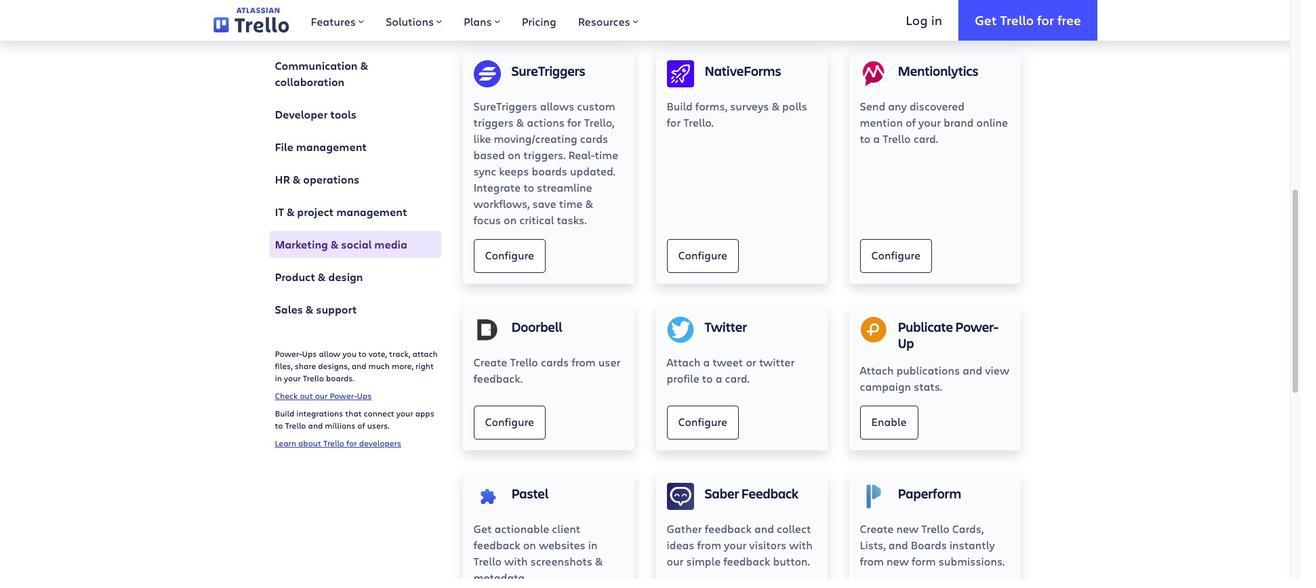 Task type: describe. For each thing, give the bounding box(es) containing it.
attach for twitter
[[667, 355, 701, 370]]

feedback
[[742, 485, 799, 503]]

real-
[[568, 148, 595, 162]]

from inside create trello cards from user feedback.
[[572, 355, 596, 370]]

users.
[[367, 420, 390, 431]]

configure for mentionlytics
[[872, 248, 921, 263]]

on inside get actionable client feedback on websites in trello with screenshots & metadata.
[[523, 538, 536, 553]]

trello.
[[684, 115, 714, 130]]

your left apps at bottom
[[397, 408, 413, 419]]

attach a tweet or twitter profile to a card.
[[667, 355, 795, 386]]

operations
[[303, 172, 360, 187]]

more,
[[392, 361, 414, 372]]

log
[[906, 11, 928, 28]]

0 horizontal spatial time
[[559, 197, 583, 211]]

polls
[[783, 99, 808, 113]]

and inside create new trello cards, lists, and boards instantly from new form submissions.
[[889, 538, 908, 553]]

check
[[275, 391, 298, 401]]

configure for nativeforms
[[678, 248, 728, 263]]

to inside send any discovered mention of your brand online to a trello card.
[[860, 132, 871, 146]]

collect
[[777, 522, 811, 536]]

0 vertical spatial management
[[296, 140, 367, 155]]

resources
[[578, 14, 630, 28]]

files,
[[275, 361, 293, 372]]

boards
[[532, 164, 568, 178]]

card. inside send any discovered mention of your brand online to a trello card.
[[914, 132, 938, 146]]

streamline
[[537, 180, 592, 195]]

attach for publicate power- up
[[860, 363, 894, 378]]

& up moving/creating
[[516, 115, 524, 130]]

0 horizontal spatial a
[[704, 355, 710, 370]]

you
[[343, 349, 357, 359]]

that
[[345, 408, 362, 419]]

designs,
[[318, 361, 350, 372]]

millions
[[325, 420, 356, 431]]

discovered
[[910, 99, 965, 113]]

feedback inside get actionable client feedback on websites in trello with screenshots & metadata.
[[474, 538, 521, 553]]

suretriggers for suretriggers
[[512, 62, 586, 80]]

suretriggers allows custom triggers & actions for trello, like moving/creating cards based on triggers. real-time sync keeps boards updated. integrate to streamline workflows, save time & focus on critical tasks.
[[474, 99, 619, 227]]

developer tools
[[275, 107, 357, 122]]

nativeforms
[[705, 62, 781, 80]]

workflows,
[[474, 197, 530, 211]]

about
[[298, 438, 321, 449]]

1 vertical spatial management
[[336, 205, 407, 220]]

tasks.
[[557, 213, 587, 227]]

saber feedback
[[705, 485, 799, 503]]

submissions.
[[939, 555, 1005, 569]]

pastel
[[512, 485, 549, 503]]

build inside power-ups allow you to vote, track, attach files, share designs, and much more, right in your trello boards. check out our power-ups build integrations that connect your apps to trello and millions of users. learn about trello for developers
[[275, 408, 294, 419]]

& up tasks.
[[586, 197, 593, 211]]

track,
[[389, 349, 411, 359]]

your inside gather feedback and collect ideas from your visitors with our simple feedback button.
[[724, 538, 747, 553]]

trello,
[[584, 115, 615, 130]]

user
[[599, 355, 621, 370]]

button.
[[773, 555, 810, 569]]

1 vertical spatial new
[[887, 555, 909, 569]]

actionable
[[495, 522, 549, 536]]

any
[[888, 99, 907, 113]]

configure for suretriggers
[[485, 248, 534, 263]]

free
[[1058, 11, 1082, 28]]

triggers
[[474, 115, 514, 130]]

cards inside create trello cards from user feedback.
[[541, 355, 569, 370]]

send
[[860, 99, 886, 113]]

attach
[[413, 349, 438, 359]]

communication & collaboration
[[275, 58, 368, 90]]

plans
[[464, 14, 492, 28]]

mentionlytics
[[898, 62, 979, 80]]

trello left "free"
[[1000, 11, 1034, 28]]

hr & operations link
[[270, 166, 441, 193]]

in inside get actionable client feedback on websites in trello with screenshots & metadata.
[[588, 538, 598, 553]]

sync
[[474, 164, 497, 178]]

communication & collaboration link
[[270, 52, 441, 96]]

to up learn on the left of page
[[275, 420, 283, 431]]

from inside create new trello cards, lists, and boards instantly from new form submissions.
[[860, 555, 884, 569]]

configure link for mentionlytics
[[860, 239, 932, 273]]

product & design link
[[270, 264, 441, 291]]

updated.
[[570, 164, 616, 178]]

configure link for nativeforms
[[667, 239, 739, 273]]

social
[[341, 237, 372, 252]]

1 horizontal spatial ups
[[357, 391, 372, 401]]

our inside gather feedback and collect ideas from your visitors with our simple feedback button.
[[667, 555, 684, 569]]

features
[[311, 14, 356, 28]]

atlassian trello image
[[214, 8, 289, 33]]

configure for doorbell
[[485, 415, 534, 429]]

0 vertical spatial time
[[595, 148, 619, 162]]

learn about trello for developers link
[[275, 438, 401, 449]]

up
[[898, 334, 914, 353]]

configure for twitter
[[678, 415, 728, 429]]

simple
[[687, 555, 721, 569]]

with for pastel
[[505, 555, 528, 569]]

0 vertical spatial new
[[897, 522, 919, 536]]

moving/creating
[[494, 132, 578, 146]]

publicate power- up
[[898, 318, 999, 353]]

and down integrations
[[308, 420, 323, 431]]

connect
[[364, 408, 394, 419]]

mention
[[860, 115, 903, 130]]

a inside send any discovered mention of your brand online to a trello card.
[[874, 132, 880, 146]]

like
[[474, 132, 491, 146]]

collaboration
[[275, 75, 345, 90]]

sales & support link
[[270, 296, 441, 323]]

tweet
[[713, 355, 743, 370]]

hr & operations
[[275, 172, 360, 187]]

pricing link
[[511, 0, 567, 41]]

1 vertical spatial power-
[[275, 349, 302, 359]]

product
[[275, 270, 315, 285]]

file management link
[[270, 134, 441, 161]]

communication
[[275, 58, 358, 73]]

share
[[295, 361, 316, 372]]

to right 'you'
[[359, 349, 367, 359]]

trello inside create new trello cards, lists, and boards instantly from new form submissions.
[[922, 522, 950, 536]]

power-ups allow you to vote, track, attach files, share designs, and much more, right in your trello boards. check out our power-ups build integrations that connect your apps to trello and millions of users. learn about trello for developers
[[275, 349, 438, 449]]

get for get actionable client feedback on websites in trello with screenshots & metadata.
[[474, 522, 492, 536]]

and inside attach publications and view campaign stats.
[[963, 363, 983, 378]]

gather feedback and collect ideas from your visitors with our simple feedback button.
[[667, 522, 813, 569]]

sales & support
[[275, 302, 357, 317]]

cards,
[[953, 522, 984, 536]]

integrations
[[296, 408, 343, 419]]

file management
[[275, 140, 367, 155]]

configure link for doorbell
[[474, 406, 546, 440]]



Task type: locate. For each thing, give the bounding box(es) containing it.
2 horizontal spatial power-
[[956, 318, 999, 336]]

create inside create trello cards from user feedback.
[[474, 355, 507, 370]]

0 horizontal spatial our
[[315, 391, 328, 401]]

it & project management link
[[270, 199, 441, 226]]

trello down millions
[[323, 438, 345, 449]]

0 vertical spatial get
[[975, 11, 997, 28]]

attach
[[667, 355, 701, 370], [860, 363, 894, 378]]

configure link for suretriggers
[[474, 239, 546, 273]]

media
[[375, 237, 407, 252]]

time up tasks.
[[559, 197, 583, 211]]

form
[[912, 555, 936, 569]]

management up social
[[336, 205, 407, 220]]

0 vertical spatial card.
[[914, 132, 938, 146]]

from down lists,
[[860, 555, 884, 569]]

for left "free"
[[1038, 11, 1054, 28]]

2 horizontal spatial a
[[874, 132, 880, 146]]

with inside get actionable client feedback on websites in trello with screenshots & metadata.
[[505, 555, 528, 569]]

profile
[[667, 372, 700, 386]]

visitors
[[749, 538, 787, 553]]

feedback down saber
[[705, 522, 752, 536]]

& right screenshots
[[595, 555, 603, 569]]

brand
[[944, 115, 974, 130]]

1 vertical spatial a
[[704, 355, 710, 370]]

1 horizontal spatial power-
[[330, 391, 357, 401]]

doorbell
[[512, 318, 563, 336]]

to right profile
[[702, 372, 713, 386]]

publications
[[897, 363, 960, 378]]

0 vertical spatial create
[[474, 355, 507, 370]]

log in link
[[890, 0, 959, 41]]

custom
[[577, 99, 616, 113]]

and down 'you'
[[352, 361, 367, 372]]

in down "files,"
[[275, 373, 282, 384]]

1 horizontal spatial cards
[[580, 132, 608, 146]]

and up "visitors"
[[755, 522, 774, 536]]

feedback down 'actionable'
[[474, 538, 521, 553]]

management
[[296, 140, 367, 155], [336, 205, 407, 220]]

1 vertical spatial suretriggers
[[474, 99, 537, 113]]

view
[[985, 363, 1010, 378]]

& down board utilities link
[[360, 58, 368, 73]]

your down discovered
[[919, 115, 941, 130]]

0 horizontal spatial cards
[[541, 355, 569, 370]]

power- inside publicate power- up
[[956, 318, 999, 336]]

our inside power-ups allow you to vote, track, attach files, share designs, and much more, right in your trello boards. check out our power-ups build integrations that connect your apps to trello and millions of users. learn about trello for developers
[[315, 391, 328, 401]]

1 horizontal spatial a
[[716, 372, 722, 386]]

1 vertical spatial card.
[[725, 372, 750, 386]]

and inside gather feedback and collect ideas from your visitors with our simple feedback button.
[[755, 522, 774, 536]]

1 horizontal spatial attach
[[860, 363, 894, 378]]

new left form
[[887, 555, 909, 569]]

get
[[975, 11, 997, 28], [474, 522, 492, 536]]

to down mention
[[860, 132, 871, 146]]

build
[[667, 99, 693, 113], [275, 408, 294, 419]]

of inside power-ups allow you to vote, track, attach files, share designs, and much more, right in your trello boards. check out our power-ups build integrations that connect your apps to trello and millions of users. learn about trello for developers
[[358, 420, 365, 431]]

from left user
[[572, 355, 596, 370]]

trello inside create trello cards from user feedback.
[[510, 355, 538, 370]]

a down mention
[[874, 132, 880, 146]]

& inside sales & support link
[[306, 302, 313, 317]]

trello inside get actionable client feedback on websites in trello with screenshots & metadata.
[[474, 555, 502, 569]]

attach publications and view campaign stats.
[[860, 363, 1010, 394]]

of inside send any discovered mention of your brand online to a trello card.
[[906, 115, 916, 130]]

and right lists,
[[889, 538, 908, 553]]

your
[[919, 115, 941, 130], [284, 373, 301, 384], [397, 408, 413, 419], [724, 538, 747, 553]]

time up updated.
[[595, 148, 619, 162]]

trello up learn on the left of page
[[285, 420, 306, 431]]

& right it
[[287, 205, 295, 220]]

& inside the product & design link
[[318, 270, 326, 285]]

to inside attach a tweet or twitter profile to a card.
[[702, 372, 713, 386]]

2 vertical spatial power-
[[330, 391, 357, 401]]

cards down the trello,
[[580, 132, 608, 146]]

1 vertical spatial build
[[275, 408, 294, 419]]

2 vertical spatial a
[[716, 372, 722, 386]]

your left "visitors"
[[724, 538, 747, 553]]

create for paperform
[[860, 522, 894, 536]]

sales
[[275, 302, 303, 317]]

& right hr
[[293, 172, 301, 187]]

& inside communication & collaboration
[[360, 58, 368, 73]]

0 vertical spatial cards
[[580, 132, 608, 146]]

in inside power-ups allow you to vote, track, attach files, share designs, and much more, right in your trello boards. check out our power-ups build integrations that connect your apps to trello and millions of users. learn about trello for developers
[[275, 373, 282, 384]]

create trello cards from user feedback.
[[474, 355, 621, 386]]

get left 'actionable'
[[474, 522, 492, 536]]

get for get trello for free
[[975, 11, 997, 28]]

gather
[[667, 522, 702, 536]]

saber
[[705, 485, 739, 503]]

for inside suretriggers allows custom triggers & actions for trello, like moving/creating cards based on triggers. real-time sync keeps boards updated. integrate to streamline workflows, save time & focus on critical tasks.
[[568, 115, 582, 130]]

1 vertical spatial create
[[860, 522, 894, 536]]

on down 'actionable'
[[523, 538, 536, 553]]

to inside suretriggers allows custom triggers & actions for trello, like moving/creating cards based on triggers. real-time sync keeps boards updated. integrate to streamline workflows, save time & focus on critical tasks.
[[524, 180, 534, 195]]

0 vertical spatial power-
[[956, 318, 999, 336]]

trello up feedback.
[[510, 355, 538, 370]]

create up feedback.
[[474, 355, 507, 370]]

create inside create new trello cards, lists, and boards instantly from new form submissions.
[[860, 522, 894, 536]]

power- up view
[[956, 318, 999, 336]]

build down check
[[275, 408, 294, 419]]

for inside power-ups allow you to vote, track, attach files, share designs, and much more, right in your trello boards. check out our power-ups build integrations that connect your apps to trello and millions of users. learn about trello for developers
[[347, 438, 357, 449]]

0 vertical spatial feedback
[[705, 522, 752, 536]]

ideas
[[667, 538, 695, 553]]

1 horizontal spatial from
[[697, 538, 722, 553]]

create new trello cards, lists, and boards instantly from new form submissions.
[[860, 522, 1005, 569]]

to
[[860, 132, 871, 146], [524, 180, 534, 195], [359, 349, 367, 359], [702, 372, 713, 386], [275, 420, 283, 431]]

0 vertical spatial our
[[315, 391, 328, 401]]

1 vertical spatial time
[[559, 197, 583, 211]]

your down "files,"
[[284, 373, 301, 384]]

1 horizontal spatial in
[[588, 538, 598, 553]]

attach up campaign
[[860, 363, 894, 378]]

1 vertical spatial ups
[[357, 391, 372, 401]]

websites
[[539, 538, 586, 553]]

power- down boards.
[[330, 391, 357, 401]]

2 vertical spatial feedback
[[724, 555, 771, 569]]

suretriggers inside suretriggers allows custom triggers & actions for trello, like moving/creating cards based on triggers. real-time sync keeps boards updated. integrate to streamline workflows, save time & focus on critical tasks.
[[474, 99, 537, 113]]

product & design
[[275, 270, 363, 285]]

or
[[746, 355, 757, 370]]

of down 'any'
[[906, 115, 916, 130]]

suretriggers up triggers
[[474, 99, 537, 113]]

attach inside attach publications and view campaign stats.
[[860, 363, 894, 378]]

boards.
[[326, 373, 354, 384]]

2 vertical spatial on
[[523, 538, 536, 553]]

project
[[297, 205, 334, 220]]

1 vertical spatial feedback
[[474, 538, 521, 553]]

1 vertical spatial on
[[504, 213, 517, 227]]

tools
[[330, 107, 357, 122]]

create up lists,
[[860, 522, 894, 536]]

1 horizontal spatial time
[[595, 148, 619, 162]]

enable
[[872, 415, 907, 429]]

on down workflows,
[[504, 213, 517, 227]]

with down collect
[[789, 538, 813, 553]]

1 vertical spatial in
[[275, 373, 282, 384]]

2 vertical spatial in
[[588, 538, 598, 553]]

on up keeps
[[508, 148, 521, 162]]

0 horizontal spatial get
[[474, 522, 492, 536]]

& left polls
[[772, 99, 780, 113]]

& inside get actionable client feedback on websites in trello with screenshots & metadata.
[[595, 555, 603, 569]]

1 horizontal spatial get
[[975, 11, 997, 28]]

for down millions
[[347, 438, 357, 449]]

& left design
[[318, 270, 326, 285]]

2 horizontal spatial from
[[860, 555, 884, 569]]

card. down tweet
[[725, 372, 750, 386]]

in
[[931, 11, 943, 28], [275, 373, 282, 384], [588, 538, 598, 553]]

ups up share at the bottom left of page
[[302, 349, 317, 359]]

from up simple
[[697, 538, 722, 553]]

0 vertical spatial build
[[667, 99, 693, 113]]

0 horizontal spatial card.
[[725, 372, 750, 386]]

1 horizontal spatial with
[[789, 538, 813, 553]]

twitter
[[705, 318, 747, 336]]

0 horizontal spatial create
[[474, 355, 507, 370]]

pricing
[[522, 14, 557, 28]]

& left social
[[331, 237, 339, 252]]

resources button
[[567, 0, 649, 41]]

& inside build forms, surveys & polls for trello.
[[772, 99, 780, 113]]

power- up "files,"
[[275, 349, 302, 359]]

to down keeps
[[524, 180, 534, 195]]

our down "ideas"
[[667, 555, 684, 569]]

0 horizontal spatial with
[[505, 555, 528, 569]]

instantly
[[950, 538, 995, 553]]

build up trello.
[[667, 99, 693, 113]]

in right websites
[[588, 538, 598, 553]]

0 horizontal spatial power-
[[275, 349, 302, 359]]

in right log
[[931, 11, 943, 28]]

get trello for free
[[975, 11, 1082, 28]]

1 horizontal spatial of
[[906, 115, 916, 130]]

1 vertical spatial cards
[[541, 355, 569, 370]]

solutions
[[386, 14, 434, 28]]

file
[[275, 140, 293, 155]]

lists,
[[860, 538, 886, 553]]

0 vertical spatial of
[[906, 115, 916, 130]]

hr
[[275, 172, 290, 187]]

trello up metadata.
[[474, 555, 502, 569]]

card. down discovered
[[914, 132, 938, 146]]

suretriggers up the allows
[[512, 62, 586, 80]]

it
[[275, 205, 284, 220]]

power-
[[956, 318, 999, 336], [275, 349, 302, 359], [330, 391, 357, 401]]

twitter
[[759, 355, 795, 370]]

cards inside suretriggers allows custom triggers & actions for trello, like moving/creating cards based on triggers. real-time sync keeps boards updated. integrate to streamline workflows, save time & focus on critical tasks.
[[580, 132, 608, 146]]

based
[[474, 148, 505, 162]]

trello up boards
[[922, 522, 950, 536]]

0 horizontal spatial from
[[572, 355, 596, 370]]

1 vertical spatial our
[[667, 555, 684, 569]]

features button
[[300, 0, 375, 41]]

get right the log in
[[975, 11, 997, 28]]

0 vertical spatial a
[[874, 132, 880, 146]]

with for saber feedback
[[789, 538, 813, 553]]

0 horizontal spatial build
[[275, 408, 294, 419]]

0 horizontal spatial attach
[[667, 355, 701, 370]]

trello down share at the bottom left of page
[[303, 373, 324, 384]]

0 vertical spatial suretriggers
[[512, 62, 586, 80]]

vote,
[[369, 349, 387, 359]]

plans button
[[453, 0, 511, 41]]

metadata.
[[474, 571, 527, 580]]

2 vertical spatial from
[[860, 555, 884, 569]]

& inside marketing & social media link
[[331, 237, 339, 252]]

allows
[[540, 99, 575, 113]]

& right sales
[[306, 302, 313, 317]]

stats.
[[914, 380, 942, 394]]

board utilities
[[275, 26, 348, 41]]

2 horizontal spatial in
[[931, 11, 943, 28]]

board
[[275, 26, 306, 41]]

surveys
[[730, 99, 769, 113]]

support
[[316, 302, 357, 317]]

with up metadata.
[[505, 555, 528, 569]]

it & project management
[[275, 205, 407, 220]]

0 horizontal spatial of
[[358, 420, 365, 431]]

on
[[508, 148, 521, 162], [504, 213, 517, 227], [523, 538, 536, 553]]

a left tweet
[[704, 355, 710, 370]]

0 vertical spatial ups
[[302, 349, 317, 359]]

trello inside send any discovered mention of your brand online to a trello card.
[[883, 132, 911, 146]]

ups
[[302, 349, 317, 359], [357, 391, 372, 401]]

learn
[[275, 438, 296, 449]]

create for doorbell
[[474, 355, 507, 370]]

and left view
[[963, 363, 983, 378]]

developer
[[275, 107, 328, 122]]

build inside build forms, surveys & polls for trello.
[[667, 99, 693, 113]]

marketing & social media
[[275, 237, 407, 252]]

feedback down "visitors"
[[724, 555, 771, 569]]

1 vertical spatial get
[[474, 522, 492, 536]]

paperform
[[898, 485, 962, 503]]

card. inside attach a tweet or twitter profile to a card.
[[725, 372, 750, 386]]

0 vertical spatial with
[[789, 538, 813, 553]]

your inside send any discovered mention of your brand online to a trello card.
[[919, 115, 941, 130]]

attach inside attach a tweet or twitter profile to a card.
[[667, 355, 701, 370]]

cards down doorbell at the bottom left of page
[[541, 355, 569, 370]]

get inside get actionable client feedback on websites in trello with screenshots & metadata.
[[474, 522, 492, 536]]

campaign
[[860, 380, 911, 394]]

our right out
[[315, 391, 328, 401]]

new up boards
[[897, 522, 919, 536]]

1 horizontal spatial our
[[667, 555, 684, 569]]

0 vertical spatial from
[[572, 355, 596, 370]]

management up the operations
[[296, 140, 367, 155]]

build forms, surveys & polls for trello.
[[667, 99, 808, 130]]

our
[[315, 391, 328, 401], [667, 555, 684, 569]]

enable link
[[860, 406, 918, 440]]

1 vertical spatial of
[[358, 420, 365, 431]]

1 vertical spatial from
[[697, 538, 722, 553]]

boards
[[911, 538, 947, 553]]

1 horizontal spatial card.
[[914, 132, 938, 146]]

feedback
[[705, 522, 752, 536], [474, 538, 521, 553], [724, 555, 771, 569]]

1 vertical spatial with
[[505, 555, 528, 569]]

1 horizontal spatial create
[[860, 522, 894, 536]]

suretriggers for suretriggers allows custom triggers & actions for trello, like moving/creating cards based on triggers. real-time sync keeps boards updated. integrate to streamline workflows, save time & focus on critical tasks.
[[474, 99, 537, 113]]

much
[[369, 361, 390, 372]]

0 vertical spatial in
[[931, 11, 943, 28]]

configure link for twitter
[[667, 406, 739, 440]]

from inside gather feedback and collect ideas from your visitors with our simple feedback button.
[[697, 538, 722, 553]]

ups up that on the left bottom of the page
[[357, 391, 372, 401]]

a down tweet
[[716, 372, 722, 386]]

keeps
[[499, 164, 529, 178]]

0 horizontal spatial in
[[275, 373, 282, 384]]

1 horizontal spatial build
[[667, 99, 693, 113]]

for inside build forms, surveys & polls for trello.
[[667, 115, 681, 130]]

& inside it & project management link
[[287, 205, 295, 220]]

& inside hr & operations link
[[293, 172, 301, 187]]

attach up profile
[[667, 355, 701, 370]]

trello down mention
[[883, 132, 911, 146]]

for left trello.
[[667, 115, 681, 130]]

0 horizontal spatial ups
[[302, 349, 317, 359]]

for down the allows
[[568, 115, 582, 130]]

design
[[328, 270, 363, 285]]

with inside gather feedback and collect ideas from your visitors with our simple feedback button.
[[789, 538, 813, 553]]

solutions button
[[375, 0, 453, 41]]

time
[[595, 148, 619, 162], [559, 197, 583, 211]]

of down that on the left bottom of the page
[[358, 420, 365, 431]]

0 vertical spatial on
[[508, 148, 521, 162]]



Task type: vqa. For each thing, say whether or not it's contained in the screenshot.
AND
yes



